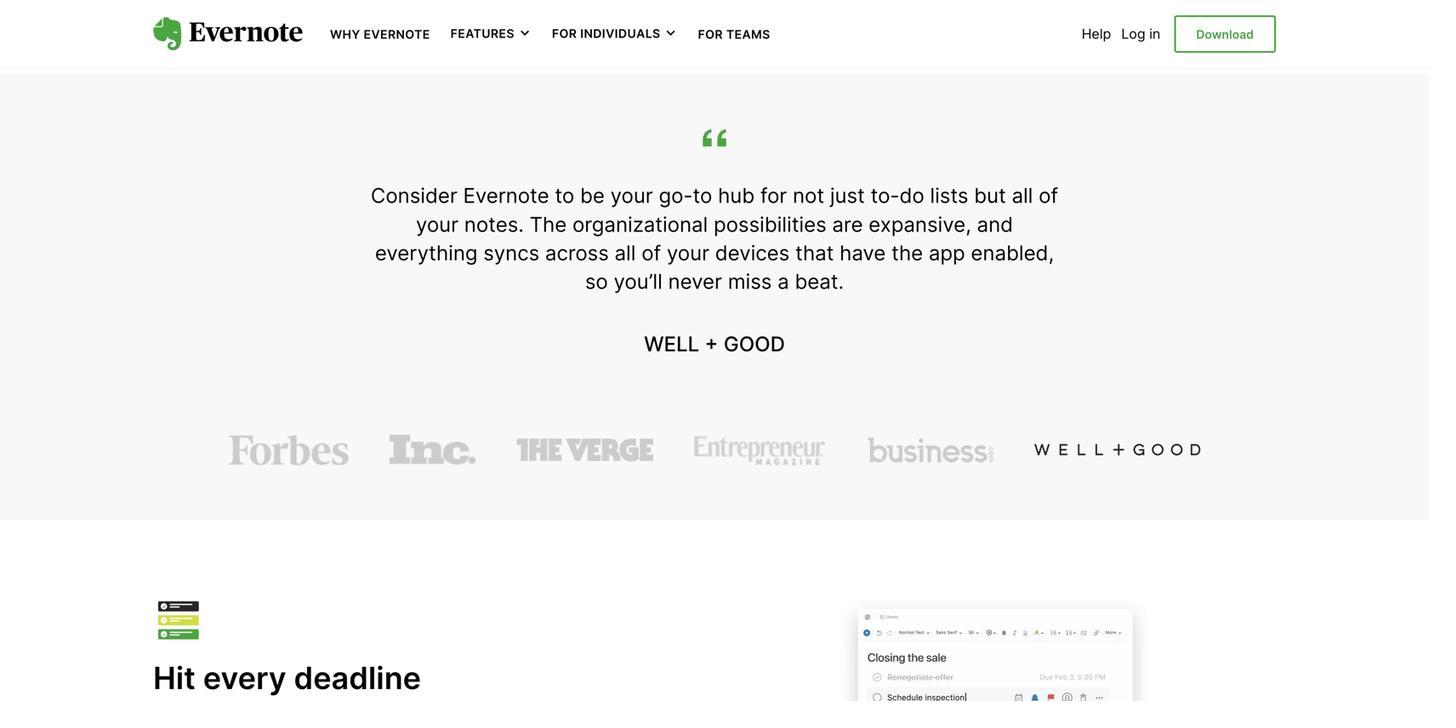 Task type: locate. For each thing, give the bounding box(es) containing it.
your up everything
[[416, 212, 459, 237]]

all up you'll
[[615, 240, 636, 265]]

deadline
[[294, 659, 421, 696]]

evernote ui showcasing the tasks feature image
[[834, 575, 1277, 701]]

features button
[[451, 26, 532, 42]]

the
[[892, 240, 924, 265]]

0 vertical spatial evernote
[[364, 27, 430, 42]]

enabled,
[[972, 240, 1055, 265]]

1 vertical spatial evernote
[[463, 183, 549, 208]]

your up organizational
[[611, 183, 653, 208]]

hit
[[153, 659, 196, 696]]

that
[[796, 240, 834, 265]]

evernote right 'why'
[[364, 27, 430, 42]]

notes.
[[465, 212, 524, 237]]

evernote for consider
[[463, 183, 549, 208]]

well
[[644, 332, 700, 357]]

1 horizontal spatial your
[[611, 183, 653, 208]]

to left hub
[[693, 183, 713, 208]]

1 horizontal spatial of
[[1039, 183, 1059, 208]]

beat.
[[795, 269, 844, 294]]

the
[[530, 212, 567, 237]]

2 vertical spatial your
[[667, 240, 710, 265]]

for individuals button
[[552, 26, 678, 42]]

0 vertical spatial your
[[611, 183, 653, 208]]

of
[[1039, 183, 1059, 208], [642, 240, 661, 265]]

consider evernote to be your go-to hub for not just to-do lists but all of your notes. the organizational possibilities are expansive, and everything syncs across all of your devices that have the app enabled, so you'll never miss a beat.
[[371, 183, 1059, 294]]

evernote
[[364, 27, 430, 42], [463, 183, 549, 208]]

download
[[1197, 27, 1255, 42]]

organizational
[[573, 212, 708, 237]]

all right but
[[1012, 183, 1034, 208]]

of down organizational
[[642, 240, 661, 265]]

never
[[669, 269, 723, 294]]

features
[[451, 27, 515, 41]]

have
[[840, 240, 886, 265]]

for inside button
[[552, 27, 577, 41]]

syncs
[[484, 240, 540, 265]]

1 horizontal spatial to
[[693, 183, 713, 208]]

for teams link
[[698, 26, 771, 42]]

your
[[611, 183, 653, 208], [416, 212, 459, 237], [667, 240, 710, 265]]

2 horizontal spatial your
[[667, 240, 710, 265]]

a
[[778, 269, 790, 294]]

1 vertical spatial of
[[642, 240, 661, 265]]

devices
[[716, 240, 790, 265]]

to left the be
[[555, 183, 575, 208]]

0 horizontal spatial evernote
[[364, 27, 430, 42]]

1 horizontal spatial for
[[698, 27, 723, 42]]

well + good logo image
[[1035, 435, 1201, 466]]

evernote inside consider evernote to be your go-to hub for not just to-do lists but all of your notes. the organizational possibilities are expansive, and everything syncs across all of your devices that have the app enabled, so you'll never miss a beat.
[[463, 183, 549, 208]]

all
[[1012, 183, 1034, 208], [615, 240, 636, 265]]

your up never
[[667, 240, 710, 265]]

0 horizontal spatial to
[[555, 183, 575, 208]]

log in
[[1122, 26, 1161, 42]]

good
[[724, 332, 786, 357]]

lists
[[931, 183, 969, 208]]

1 horizontal spatial all
[[1012, 183, 1034, 208]]

0 horizontal spatial for
[[552, 27, 577, 41]]

1 vertical spatial all
[[615, 240, 636, 265]]

1 vertical spatial your
[[416, 212, 459, 237]]

across
[[546, 240, 609, 265]]

for down what is evernote video thumbnail
[[698, 27, 723, 42]]

evernote up notes.
[[463, 183, 549, 208]]

to
[[555, 183, 575, 208], [693, 183, 713, 208]]

for left individuals
[[552, 27, 577, 41]]

for
[[552, 27, 577, 41], [698, 27, 723, 42]]

hit every deadline
[[153, 659, 421, 696]]

1 horizontal spatial evernote
[[463, 183, 549, 208]]

business.com logo image
[[868, 435, 994, 466]]

evernote logo image
[[153, 17, 303, 51]]

0 horizontal spatial of
[[642, 240, 661, 265]]

of right but
[[1039, 183, 1059, 208]]

evernote inside why evernote link
[[364, 27, 430, 42]]

2 to from the left
[[693, 183, 713, 208]]

why
[[330, 27, 361, 42]]



Task type: vqa. For each thing, say whether or not it's contained in the screenshot.
Business.com Logo at the right of the page
yes



Task type: describe. For each thing, give the bounding box(es) containing it.
possibilities
[[714, 212, 827, 237]]

just
[[831, 183, 865, 208]]

evernote for why
[[364, 27, 430, 42]]

to-
[[871, 183, 900, 208]]

expansive,
[[869, 212, 972, 237]]

well + good
[[644, 332, 786, 357]]

hub
[[718, 183, 755, 208]]

0 vertical spatial all
[[1012, 183, 1034, 208]]

and
[[978, 212, 1014, 237]]

in
[[1150, 26, 1161, 42]]

what is evernote video thumbnail image
[[155, 0, 1275, 18]]

for individuals
[[552, 27, 661, 41]]

tasks icon image
[[153, 593, 204, 645]]

be
[[580, 183, 605, 208]]

+
[[705, 332, 719, 357]]

0 horizontal spatial all
[[615, 240, 636, 265]]

you'll
[[614, 269, 663, 294]]

teams
[[727, 27, 771, 42]]

app
[[929, 240, 966, 265]]

for for for teams
[[698, 27, 723, 42]]

everything
[[375, 240, 478, 265]]

forbes logo image
[[228, 435, 349, 466]]

for teams
[[698, 27, 771, 42]]

log
[[1122, 26, 1146, 42]]

the verge logo image
[[517, 435, 654, 466]]

inc logo image
[[390, 435, 476, 466]]

entrepreneur magazine logo image
[[694, 435, 827, 466]]

do
[[900, 183, 925, 208]]

go-
[[659, 183, 693, 208]]

consider
[[371, 183, 458, 208]]

why evernote link
[[330, 26, 430, 42]]

for for for individuals
[[552, 27, 577, 41]]

help link
[[1082, 26, 1112, 42]]

0 vertical spatial of
[[1039, 183, 1059, 208]]

why evernote
[[330, 27, 430, 42]]

log in link
[[1122, 26, 1161, 42]]

so
[[585, 269, 608, 294]]

0 horizontal spatial your
[[416, 212, 459, 237]]

are
[[833, 212, 863, 237]]

download link
[[1175, 15, 1277, 53]]

for
[[761, 183, 788, 208]]

1 to from the left
[[555, 183, 575, 208]]

miss
[[728, 269, 772, 294]]

individuals
[[581, 27, 661, 41]]

help
[[1082, 26, 1112, 42]]

but
[[975, 183, 1007, 208]]

not
[[793, 183, 825, 208]]

every
[[203, 659, 286, 696]]



